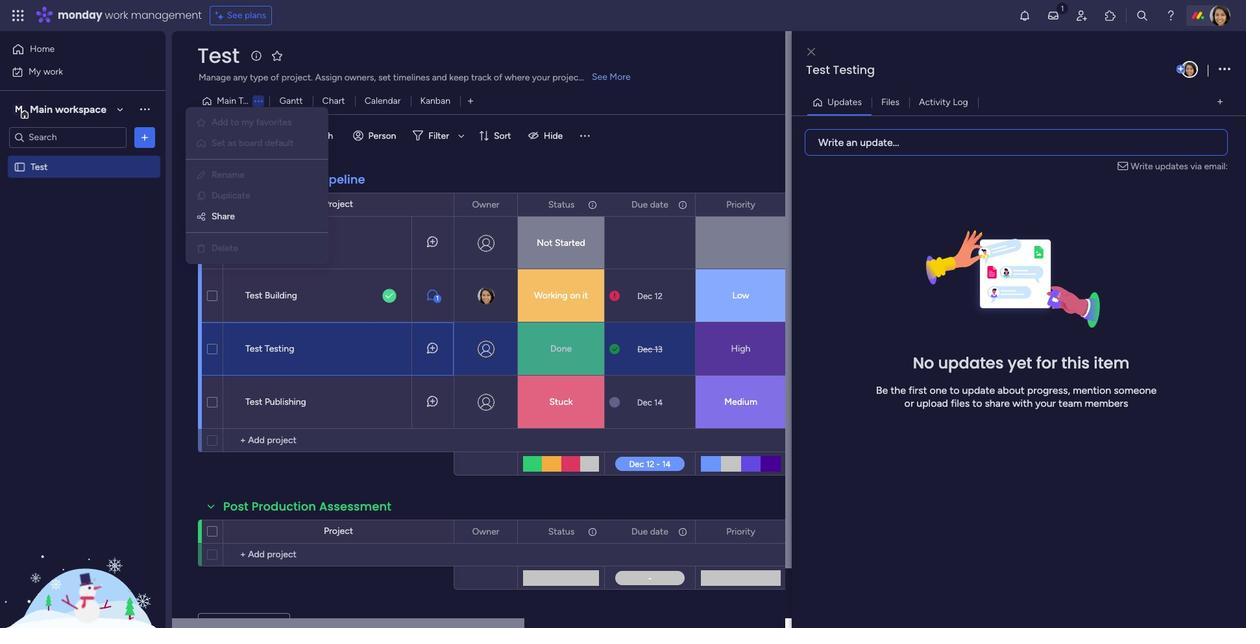 Task type: describe. For each thing, give the bounding box(es) containing it.
write an update... button
[[805, 129, 1228, 155]]

add to my favorites
[[212, 117, 292, 128]]

0 horizontal spatial your
[[532, 72, 550, 83]]

updates button
[[807, 92, 872, 113]]

log
[[953, 96, 968, 107]]

1 priority from the top
[[726, 199, 755, 210]]

share
[[985, 397, 1010, 409]]

share image
[[196, 212, 206, 222]]

1 status from the top
[[548, 199, 575, 210]]

update
[[962, 384, 995, 397]]

duplicate image
[[196, 191, 206, 201]]

see more link
[[591, 71, 632, 84]]

updates for no
[[938, 352, 1004, 374]]

kanban
[[420, 95, 450, 106]]

post
[[223, 499, 249, 515]]

see plans button
[[209, 6, 272, 25]]

duplicate
[[212, 190, 250, 201]]

close image
[[807, 47, 815, 57]]

activity log button
[[909, 92, 978, 113]]

column information image for due date
[[678, 200, 688, 210]]

sort button
[[473, 125, 519, 146]]

filter
[[429, 130, 449, 141]]

be the first one to update about progress, mention someone or upload files to share with your team members
[[876, 384, 1157, 409]]

column information image for status
[[587, 200, 598, 210]]

monday
[[58, 8, 102, 23]]

someone
[[1114, 384, 1157, 397]]

set as board default menu item
[[196, 136, 318, 151]]

see more
[[592, 71, 631, 82]]

help image
[[1164, 9, 1177, 22]]

my work
[[29, 66, 63, 77]]

Post Production Assessment field
[[220, 499, 395, 515]]

project inside new project button
[[223, 130, 252, 141]]

yet
[[1008, 352, 1032, 374]]

delete menu item
[[196, 241, 318, 256]]

keep
[[449, 72, 469, 83]]

dec 13
[[637, 344, 663, 354]]

2 vertical spatial to
[[972, 397, 982, 409]]

share
[[212, 211, 235, 222]]

add view image
[[1218, 97, 1223, 107]]

1
[[436, 295, 439, 302]]

envelope o image
[[1118, 159, 1131, 173]]

track
[[471, 72, 492, 83]]

see plans
[[227, 10, 266, 21]]

1 button
[[412, 269, 454, 323]]

test left building at the left
[[245, 290, 262, 301]]

high
[[731, 343, 751, 354]]

updates
[[828, 96, 862, 107]]

my
[[241, 117, 254, 128]]

an
[[846, 136, 858, 148]]

email:
[[1204, 161, 1228, 172]]

default
[[265, 138, 294, 149]]

dec for dec 13
[[637, 344, 652, 354]]

dec for dec 14
[[637, 398, 652, 407]]

rename menu item
[[196, 167, 318, 183]]

medium
[[724, 397, 757, 408]]

public board image
[[14, 161, 26, 173]]

it
[[583, 290, 588, 301]]

Search field
[[302, 127, 340, 145]]

invite members image
[[1076, 9, 1089, 22]]

test down test building
[[245, 343, 262, 354]]

more
[[610, 71, 631, 82]]

dec for dec 12
[[637, 291, 652, 301]]

mention
[[1073, 384, 1111, 397]]

project.
[[281, 72, 313, 83]]

select product image
[[12, 9, 25, 22]]

test inside field
[[806, 62, 830, 78]]

1 of from the left
[[271, 72, 279, 83]]

add to my favorites menu item
[[196, 115, 318, 130]]

be
[[876, 384, 888, 397]]

due date field for post production assessment
[[628, 525, 672, 539]]

2 owner from the top
[[472, 526, 499, 537]]

management
[[131, 8, 202, 23]]

1 vertical spatial test testing
[[245, 343, 294, 354]]

v2 overdue deadline image
[[609, 290, 620, 302]]

person
[[368, 130, 396, 141]]

2 status from the top
[[548, 526, 575, 537]]

updates for write
[[1155, 161, 1188, 172]]

test building
[[245, 290, 297, 301]]

not started
[[537, 238, 585, 249]]

with
[[1013, 397, 1033, 409]]

on
[[570, 290, 580, 301]]

board
[[239, 138, 263, 149]]

date for post production assessment
[[650, 526, 668, 537]]

test up manage
[[197, 41, 239, 70]]

and
[[432, 72, 447, 83]]

column information image for due date
[[678, 527, 688, 537]]

due for post production assessment
[[632, 526, 648, 537]]

kanban button
[[411, 91, 460, 112]]

your inside be the first one to update about progress, mention someone or upload files to share with your team members
[[1035, 397, 1056, 409]]

any
[[233, 72, 248, 83]]

team
[[1059, 397, 1082, 409]]

1 horizontal spatial to
[[950, 384, 960, 397]]

set
[[378, 72, 391, 83]]

assessment
[[319, 499, 392, 515]]

filter button
[[408, 125, 469, 146]]

files
[[951, 397, 970, 409]]

progress,
[[1027, 384, 1070, 397]]

due date for pipeline
[[632, 199, 668, 210]]

inbox image
[[1047, 9, 1060, 22]]

+ Add project text field
[[230, 547, 335, 563]]

project for test production pipeline
[[324, 199, 353, 210]]

workspace options image
[[138, 103, 151, 116]]

item
[[1094, 352, 1130, 374]]

see for see plans
[[227, 10, 243, 21]]

home
[[30, 43, 55, 55]]

add view image
[[468, 96, 473, 106]]

2 of from the left
[[494, 72, 502, 83]]

post production assessment
[[223, 499, 392, 515]]

add to my favorites image
[[196, 117, 206, 128]]

1 image
[[1057, 1, 1068, 15]]

person button
[[348, 125, 404, 146]]

main for main workspace
[[30, 103, 53, 115]]

write for write an update...
[[819, 136, 844, 148]]

show board description image
[[248, 49, 264, 62]]

workspace selection element
[[12, 102, 108, 118]]

first
[[909, 384, 927, 397]]

testing inside field
[[833, 62, 875, 78]]

files
[[881, 96, 900, 107]]

building
[[265, 290, 297, 301]]

activity
[[919, 96, 951, 107]]

home button
[[8, 39, 140, 60]]

main table button
[[197, 91, 270, 112]]

1 priority field from the top
[[723, 198, 759, 212]]

one
[[930, 384, 947, 397]]

lottie animation image
[[0, 497, 166, 628]]

as
[[228, 138, 237, 149]]

2 status field from the top
[[545, 525, 578, 539]]

new
[[202, 130, 221, 141]]



Task type: vqa. For each thing, say whether or not it's contained in the screenshot.
right "one"
no



Task type: locate. For each thing, give the bounding box(es) containing it.
dec left 13
[[637, 344, 652, 354]]

to left "my"
[[231, 117, 239, 128]]

this
[[1062, 352, 1090, 374]]

add
[[212, 117, 228, 128]]

production
[[251, 171, 316, 188], [252, 499, 316, 515]]

1 horizontal spatial your
[[1035, 397, 1056, 409]]

1 vertical spatial priority field
[[723, 525, 759, 539]]

Search in workspace field
[[27, 130, 108, 145]]

work right monday
[[105, 8, 128, 23]]

write updates via email:
[[1131, 161, 1228, 172]]

0 vertical spatial dec
[[637, 291, 652, 301]]

where
[[505, 72, 530, 83]]

0 vertical spatial to
[[231, 117, 239, 128]]

option
[[0, 155, 166, 158]]

1 vertical spatial updates
[[938, 352, 1004, 374]]

members
[[1085, 397, 1128, 409]]

project down "my"
[[223, 130, 252, 141]]

1 horizontal spatial updates
[[1155, 161, 1188, 172]]

due
[[632, 199, 648, 210], [632, 526, 648, 537]]

main up the 'add'
[[217, 95, 236, 106]]

1 due date field from the top
[[628, 198, 672, 212]]

of right track
[[494, 72, 502, 83]]

0 horizontal spatial updates
[[938, 352, 1004, 374]]

chart
[[322, 95, 345, 106]]

1 vertical spatial testing
[[265, 343, 294, 354]]

updates up update at bottom right
[[938, 352, 1004, 374]]

see left more
[[592, 71, 607, 82]]

table
[[239, 95, 260, 106]]

duplicate menu item
[[196, 188, 318, 204]]

1 horizontal spatial work
[[105, 8, 128, 23]]

1 vertical spatial see
[[592, 71, 607, 82]]

low
[[732, 290, 749, 301]]

test inside list box
[[31, 161, 48, 172]]

main right workspace icon
[[30, 103, 53, 115]]

not
[[537, 238, 553, 249]]

v2 done deadline image
[[609, 343, 620, 355]]

13
[[655, 344, 663, 354]]

test down close icon on the right
[[806, 62, 830, 78]]

0 vertical spatial priority
[[726, 199, 755, 210]]

0 horizontal spatial column information image
[[587, 527, 598, 537]]

project
[[223, 130, 252, 141], [324, 199, 353, 210], [324, 526, 353, 537]]

1 date from the top
[[650, 199, 668, 210]]

work for my
[[43, 66, 63, 77]]

1 vertical spatial status
[[548, 526, 575, 537]]

dec 12
[[637, 291, 663, 301]]

calendar button
[[355, 91, 411, 112]]

project down assessment
[[324, 526, 353, 537]]

upload
[[917, 397, 948, 409]]

see inside button
[[227, 10, 243, 21]]

0 vertical spatial priority field
[[723, 198, 759, 212]]

manage
[[199, 72, 231, 83]]

testing
[[833, 62, 875, 78], [265, 343, 294, 354]]

main workspace
[[30, 103, 106, 115]]

0 vertical spatial updates
[[1155, 161, 1188, 172]]

2 horizontal spatial to
[[972, 397, 982, 409]]

write left via
[[1131, 161, 1153, 172]]

Test Production Pipeline field
[[220, 171, 369, 188]]

project down pipeline
[[324, 199, 353, 210]]

2 vertical spatial dec
[[637, 398, 652, 407]]

1 horizontal spatial test testing
[[806, 62, 875, 78]]

of right 'type'
[[271, 72, 279, 83]]

1 column information image from the left
[[587, 527, 598, 537]]

0 horizontal spatial write
[[819, 136, 844, 148]]

monday work management
[[58, 8, 202, 23]]

1 horizontal spatial testing
[[833, 62, 875, 78]]

angle down image
[[264, 131, 270, 141]]

0 horizontal spatial test testing
[[245, 343, 294, 354]]

to inside menu item
[[231, 117, 239, 128]]

2 owner field from the top
[[469, 525, 503, 539]]

menu image
[[579, 129, 591, 142]]

column information image
[[587, 527, 598, 537], [678, 527, 688, 537]]

write an update...
[[819, 136, 899, 148]]

0 vertical spatial project
[[223, 130, 252, 141]]

lottie animation element
[[0, 497, 166, 628]]

plans
[[245, 10, 266, 21]]

main
[[217, 95, 236, 106], [30, 103, 53, 115]]

dec left 12
[[637, 291, 652, 301]]

0 vertical spatial your
[[532, 72, 550, 83]]

0 horizontal spatial to
[[231, 117, 239, 128]]

updates
[[1155, 161, 1188, 172], [938, 352, 1004, 374]]

Test field
[[194, 41, 243, 70]]

test production pipeline
[[223, 171, 365, 188]]

write inside button
[[819, 136, 844, 148]]

status
[[548, 199, 575, 210], [548, 526, 575, 537]]

stands.
[[584, 72, 613, 83]]

Priority field
[[723, 198, 759, 212], [723, 525, 759, 539]]

test testing inside test testing field
[[806, 62, 875, 78]]

test testing up updates
[[806, 62, 875, 78]]

chart button
[[313, 91, 355, 112]]

due date field for test production pipeline
[[628, 198, 672, 212]]

working on it
[[534, 290, 588, 301]]

1 vertical spatial status field
[[545, 525, 578, 539]]

test list box
[[0, 153, 166, 353]]

1 vertical spatial dec
[[637, 344, 652, 354]]

set
[[212, 138, 226, 149]]

1 vertical spatial to
[[950, 384, 960, 397]]

project
[[552, 72, 582, 83]]

2 due date from the top
[[632, 526, 668, 537]]

date for test production pipeline
[[650, 199, 668, 210]]

options image inside main table button
[[249, 97, 268, 105]]

my work button
[[8, 61, 140, 82]]

assign
[[315, 72, 342, 83]]

1 status field from the top
[[545, 198, 578, 212]]

no
[[913, 352, 934, 374]]

Test Testing field
[[803, 62, 1174, 79]]

testing up updates
[[833, 62, 875, 78]]

1 horizontal spatial of
[[494, 72, 502, 83]]

testing down building at the left
[[265, 343, 294, 354]]

workspace image
[[12, 102, 25, 117]]

2 due date field from the top
[[628, 525, 672, 539]]

1 horizontal spatial see
[[592, 71, 607, 82]]

1 horizontal spatial column information image
[[678, 200, 688, 210]]

update...
[[860, 136, 899, 148]]

notifications image
[[1018, 9, 1031, 22]]

1 vertical spatial production
[[252, 499, 316, 515]]

apps image
[[1104, 9, 1117, 22]]

0 vertical spatial date
[[650, 199, 668, 210]]

1 vertical spatial due date field
[[628, 525, 672, 539]]

favorites
[[256, 117, 292, 128]]

the
[[891, 384, 906, 397]]

0 vertical spatial test testing
[[806, 62, 875, 78]]

hide button
[[523, 125, 571, 146]]

0 vertical spatial due date field
[[628, 198, 672, 212]]

main inside button
[[217, 95, 236, 106]]

add to favorites image
[[271, 49, 284, 62]]

set as board default
[[212, 138, 294, 149]]

to down update at bottom right
[[972, 397, 982, 409]]

dapulse addbtn image
[[1177, 65, 1185, 73]]

pipeline
[[319, 171, 365, 188]]

2 priority from the top
[[726, 526, 755, 537]]

2 date from the top
[[650, 526, 668, 537]]

1 vertical spatial owner field
[[469, 525, 503, 539]]

james peterson image
[[1210, 5, 1231, 26]]

test right public board image
[[31, 161, 48, 172]]

write left an
[[819, 136, 844, 148]]

dec 14
[[637, 398, 663, 407]]

2 column information image from the left
[[678, 527, 688, 537]]

1 vertical spatial due date
[[632, 526, 668, 537]]

production up duplicate menu item
[[251, 171, 316, 188]]

column information image for status
[[587, 527, 598, 537]]

files button
[[872, 92, 909, 113]]

1 due date from the top
[[632, 199, 668, 210]]

1 vertical spatial owner
[[472, 526, 499, 537]]

0 vertical spatial status
[[548, 199, 575, 210]]

1 horizontal spatial main
[[217, 95, 236, 106]]

v2 search image
[[292, 128, 302, 143]]

rename image
[[196, 170, 206, 180]]

due date for assessment
[[632, 526, 668, 537]]

test publishing
[[245, 397, 306, 408]]

Status field
[[545, 198, 578, 212], [545, 525, 578, 539]]

options image
[[138, 131, 151, 144], [499, 194, 508, 216], [587, 194, 596, 216], [677, 521, 686, 543]]

test left publishing
[[245, 397, 262, 408]]

1 vertical spatial due
[[632, 526, 648, 537]]

arrow down image
[[454, 128, 469, 143]]

write for write updates via email:
[[1131, 161, 1153, 172]]

1 horizontal spatial column information image
[[678, 527, 688, 537]]

0 vertical spatial due
[[632, 199, 648, 210]]

test up duplicate
[[223, 171, 248, 188]]

1 vertical spatial write
[[1131, 161, 1153, 172]]

0 vertical spatial owner field
[[469, 198, 503, 212]]

0 horizontal spatial work
[[43, 66, 63, 77]]

menu
[[186, 107, 328, 264]]

0 vertical spatial production
[[251, 171, 316, 188]]

column information image
[[587, 200, 598, 210], [678, 200, 688, 210]]

0 vertical spatial status field
[[545, 198, 578, 212]]

search everything image
[[1136, 9, 1149, 22]]

stuck
[[549, 397, 573, 408]]

work for monday
[[105, 8, 128, 23]]

2 due from the top
[[632, 526, 648, 537]]

test inside field
[[223, 171, 248, 188]]

Due date field
[[628, 198, 672, 212], [628, 525, 672, 539]]

2 column information image from the left
[[678, 200, 688, 210]]

work inside button
[[43, 66, 63, 77]]

options image
[[1219, 61, 1231, 78], [249, 97, 268, 105], [677, 194, 686, 216], [768, 194, 777, 216], [180, 237, 191, 248], [499, 521, 508, 543], [587, 521, 596, 543]]

12
[[654, 291, 663, 301]]

due for test production pipeline
[[632, 199, 648, 210]]

gantt
[[279, 95, 303, 106]]

publishing
[[265, 397, 306, 408]]

james peterson image
[[1181, 61, 1198, 78]]

started
[[555, 238, 585, 249]]

production right post on the bottom left
[[252, 499, 316, 515]]

set as board default image
[[196, 138, 206, 149]]

hide
[[544, 130, 563, 141]]

0 horizontal spatial column information image
[[587, 200, 598, 210]]

see
[[227, 10, 243, 21], [592, 71, 607, 82]]

1 vertical spatial priority
[[726, 526, 755, 537]]

timelines
[[393, 72, 430, 83]]

1 column information image from the left
[[587, 200, 598, 210]]

Owner field
[[469, 198, 503, 212], [469, 525, 503, 539]]

1 due from the top
[[632, 199, 648, 210]]

done
[[550, 343, 572, 354]]

0 horizontal spatial see
[[227, 10, 243, 21]]

production for test
[[251, 171, 316, 188]]

delete image
[[196, 243, 206, 254]]

1 vertical spatial date
[[650, 526, 668, 537]]

0 horizontal spatial main
[[30, 103, 53, 115]]

2 vertical spatial project
[[324, 526, 353, 537]]

1 vertical spatial project
[[324, 199, 353, 210]]

0 vertical spatial testing
[[833, 62, 875, 78]]

no updates yet for this item
[[913, 352, 1130, 374]]

1 owner field from the top
[[469, 198, 503, 212]]

1 owner from the top
[[472, 199, 499, 210]]

work right my
[[43, 66, 63, 77]]

to up files
[[950, 384, 960, 397]]

0 vertical spatial due date
[[632, 199, 668, 210]]

see for see more
[[592, 71, 607, 82]]

your down progress,
[[1035, 397, 1056, 409]]

main inside workspace selection 'element'
[[30, 103, 53, 115]]

project for post production assessment
[[324, 526, 353, 537]]

gantt button
[[270, 91, 313, 112]]

production inside field
[[252, 499, 316, 515]]

test testing down test building
[[245, 343, 294, 354]]

see left plans
[[227, 10, 243, 21]]

production for post
[[252, 499, 316, 515]]

updates left via
[[1155, 161, 1188, 172]]

2 priority field from the top
[[723, 525, 759, 539]]

dec left "14"
[[637, 398, 652, 407]]

1 horizontal spatial write
[[1131, 161, 1153, 172]]

your right where
[[532, 72, 550, 83]]

production inside field
[[251, 171, 316, 188]]

14
[[654, 398, 663, 407]]

via
[[1191, 161, 1202, 172]]

1 vertical spatial work
[[43, 66, 63, 77]]

main for main table
[[217, 95, 236, 106]]

owners,
[[344, 72, 376, 83]]

0 horizontal spatial testing
[[265, 343, 294, 354]]

0 horizontal spatial of
[[271, 72, 279, 83]]

0 vertical spatial work
[[105, 8, 128, 23]]

sort
[[494, 130, 511, 141]]

0 vertical spatial write
[[819, 136, 844, 148]]

rename
[[212, 169, 245, 180]]

0 vertical spatial see
[[227, 10, 243, 21]]

+ Add project text field
[[230, 433, 335, 449]]

1 vertical spatial your
[[1035, 397, 1056, 409]]

test testing
[[806, 62, 875, 78], [245, 343, 294, 354]]

or
[[905, 397, 914, 409]]

menu containing add to my favorites
[[186, 107, 328, 264]]

0 vertical spatial owner
[[472, 199, 499, 210]]

new project button
[[197, 125, 258, 146]]



